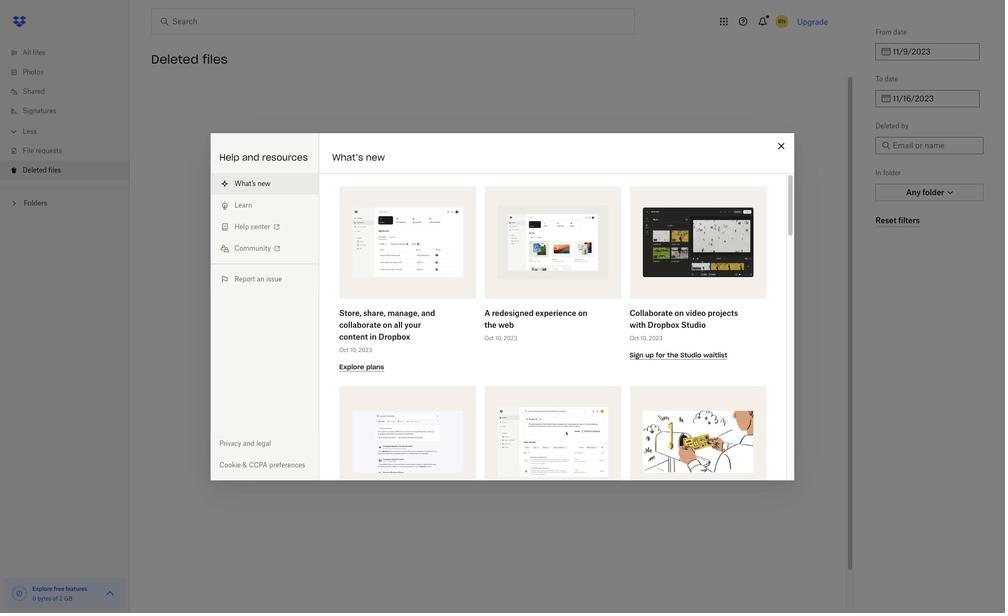 Task type: locate. For each thing, give the bounding box(es) containing it.
1 vertical spatial what's new
[[235, 179, 270, 188]]

oct
[[484, 335, 494, 341], [629, 335, 639, 341], [339, 347, 348, 353]]

help left center
[[235, 223, 249, 231]]

0 vertical spatial new
[[366, 152, 385, 163]]

1 vertical spatial studio
[[680, 351, 701, 359]]

file requests
[[23, 147, 62, 155]]

1 vertical spatial deleted files
[[23, 166, 61, 174]]

for
[[656, 351, 665, 359]]

0 vertical spatial your
[[547, 302, 565, 313]]

folders
[[24, 199, 47, 207]]

from
[[876, 28, 892, 36]]

0 vertical spatial studio
[[681, 320, 706, 330]]

the down a
[[484, 320, 496, 330]]

dash answer screen image
[[352, 411, 463, 474]]

explore left plans
[[339, 363, 364, 371]]

1 horizontal spatial your
[[547, 302, 565, 313]]

1 horizontal spatial what's new
[[332, 152, 385, 163]]

2 horizontal spatial 2023
[[649, 335, 662, 341]]

0 horizontal spatial the
[[484, 320, 496, 330]]

2 vertical spatial and
[[243, 440, 255, 448]]

sign
[[629, 351, 643, 359]]

1 vertical spatial your
[[404, 320, 421, 330]]

2
[[59, 596, 63, 602]]

share,
[[363, 309, 385, 318]]

2 horizontal spatial on
[[674, 309, 684, 318]]

1 horizontal spatial on
[[578, 309, 587, 318]]

and for resources
[[242, 152, 259, 163]]

studio
[[681, 320, 706, 330], [680, 351, 701, 359]]

to
[[876, 75, 883, 83]]

dropbox inside collaborate on video projects with dropbox studio oct 10, 2023
[[648, 320, 679, 330]]

2023 down web
[[503, 335, 517, 341]]

0 vertical spatial date
[[893, 28, 907, 36]]

dropbox down collaborate at the right bottom of the page
[[648, 320, 679, 330]]

in
[[370, 332, 376, 341]]

From date text field
[[893, 46, 973, 58]]

0 horizontal spatial deleted
[[23, 166, 47, 174]]

and
[[242, 152, 259, 163], [421, 309, 435, 318], [243, 440, 255, 448]]

0 horizontal spatial new
[[258, 179, 270, 188]]

deleted files
[[151, 52, 228, 67], [23, 166, 61, 174]]

2 vertical spatial deleted
[[23, 166, 47, 174]]

oct down a
[[484, 335, 494, 341]]

0 horizontal spatial on
[[383, 320, 392, 330]]

files
[[33, 49, 45, 57], [202, 52, 228, 67], [48, 166, 61, 174], [444, 302, 461, 313]]

on
[[578, 309, 587, 318], [674, 309, 684, 318], [383, 320, 392, 330]]

1 vertical spatial explore
[[32, 586, 52, 593]]

photos
[[23, 68, 44, 76]]

the inside a redesigned experience on the web oct 10, 2023
[[484, 320, 496, 330]]

in
[[876, 169, 881, 177]]

date right from
[[893, 28, 907, 36]]

1 horizontal spatial oct
[[484, 335, 494, 341]]

1 vertical spatial what's
[[235, 179, 256, 188]]

no deleted files found. try adjusting your filters
[[397, 302, 591, 313]]

less
[[23, 127, 37, 135]]

of
[[53, 596, 58, 602]]

2023
[[503, 335, 517, 341], [649, 335, 662, 341], [358, 347, 372, 353]]

1 horizontal spatial explore
[[339, 363, 364, 371]]

date for from date
[[893, 28, 907, 36]]

0 horizontal spatial 10,
[[350, 347, 357, 353]]

10, down content on the left of the page
[[350, 347, 357, 353]]

1 horizontal spatial dropbox
[[648, 320, 679, 330]]

projects
[[708, 309, 738, 318]]

and inside store, share, manage, and collaborate on all your content in dropbox oct 10, 2023
[[421, 309, 435, 318]]

1 horizontal spatial 10,
[[495, 335, 502, 341]]

your left filters
[[547, 302, 565, 313]]

oct down content on the left of the page
[[339, 347, 348, 353]]

on left "video"
[[674, 309, 684, 318]]

dropbox down the all
[[378, 332, 410, 341]]

dropbox image
[[9, 11, 30, 32]]

with
[[629, 320, 646, 330]]

dropbox
[[648, 320, 679, 330], [378, 332, 410, 341]]

store,
[[339, 309, 361, 318]]

signatures
[[23, 107, 56, 115]]

help for help and resources
[[219, 152, 239, 163]]

new
[[366, 152, 385, 163], [258, 179, 270, 188]]

report an issue link
[[211, 269, 319, 290]]

sign up for the studio waitlist link
[[629, 350, 727, 360]]

1 vertical spatial dropbox
[[378, 332, 410, 341]]

and up what's new button
[[242, 152, 259, 163]]

2023 inside a redesigned experience on the web oct 10, 2023
[[503, 335, 517, 341]]

1 vertical spatial date
[[885, 75, 898, 83]]

learn
[[235, 201, 252, 209]]

0 horizontal spatial dropbox
[[378, 332, 410, 341]]

help up what's new button
[[219, 152, 239, 163]]

1 horizontal spatial deleted files
[[151, 52, 228, 67]]

web
[[498, 320, 514, 330]]

privacy and legal link
[[211, 433, 319, 455]]

0 vertical spatial deleted
[[151, 52, 199, 67]]

0 horizontal spatial your
[[404, 320, 421, 330]]

free
[[54, 586, 64, 593]]

2023 up for
[[649, 335, 662, 341]]

0 vertical spatial the
[[484, 320, 496, 330]]

oct down with
[[629, 335, 639, 341]]

help
[[219, 152, 239, 163], [235, 223, 249, 231]]

all files
[[23, 49, 45, 57]]

studio down "video"
[[681, 320, 706, 330]]

studio left waitlist
[[680, 351, 701, 359]]

help for help center
[[235, 223, 249, 231]]

0 vertical spatial and
[[242, 152, 259, 163]]

redesigned
[[492, 309, 533, 318]]

cookie
[[219, 461, 241, 469]]

on inside store, share, manage, and collaborate on all your content in dropbox oct 10, 2023
[[383, 320, 392, 330]]

2 horizontal spatial 10,
[[640, 335, 647, 341]]

a
[[484, 309, 490, 318]]

oct inside collaborate on video projects with dropbox studio oct 10, 2023
[[629, 335, 639, 341]]

0 vertical spatial explore
[[339, 363, 364, 371]]

center
[[251, 223, 270, 231]]

0 horizontal spatial what's new
[[235, 179, 270, 188]]

explore inside explore free features 0 bytes of 2 gb
[[32, 586, 52, 593]]

deleted
[[151, 52, 199, 67], [876, 122, 899, 130], [23, 166, 47, 174]]

your right the all
[[404, 320, 421, 330]]

0 vertical spatial what's
[[332, 152, 363, 163]]

date
[[893, 28, 907, 36], [885, 75, 898, 83]]

on inside a redesigned experience on the web oct 10, 2023
[[578, 309, 587, 318]]

the
[[484, 320, 496, 330], [667, 351, 678, 359]]

an
[[257, 275, 264, 283]]

on inside collaborate on video projects with dropbox studio oct 10, 2023
[[674, 309, 684, 318]]

explore inside help and resources dialog
[[339, 363, 364, 371]]

from date
[[876, 28, 907, 36]]

resources
[[262, 152, 308, 163]]

explore up bytes
[[32, 586, 52, 593]]

deleted files inside list item
[[23, 166, 61, 174]]

explore
[[339, 363, 364, 371], [32, 586, 52, 593]]

0 vertical spatial what's new
[[332, 152, 385, 163]]

0 vertical spatial deleted files
[[151, 52, 228, 67]]

file requests link
[[9, 141, 130, 161]]

what's
[[332, 152, 363, 163], [235, 179, 256, 188]]

1 horizontal spatial 2023
[[503, 335, 517, 341]]

upgrade link
[[797, 17, 828, 26]]

explore plans
[[339, 363, 384, 371]]

1 vertical spatial deleted
[[876, 122, 899, 130]]

date right to
[[885, 75, 898, 83]]

1 horizontal spatial what's
[[332, 152, 363, 163]]

upgrade
[[797, 17, 828, 26]]

collaborate on video projects with dropbox studio oct 10, 2023
[[629, 309, 738, 341]]

and left legal
[[243, 440, 255, 448]]

0 vertical spatial dropbox
[[648, 320, 679, 330]]

10,
[[495, 335, 502, 341], [640, 335, 647, 341], [350, 347, 357, 353]]

what's new
[[332, 152, 385, 163], [235, 179, 270, 188]]

on left the all
[[383, 320, 392, 330]]

shared
[[23, 87, 45, 96]]

2 horizontal spatial oct
[[629, 335, 639, 341]]

all
[[394, 320, 402, 330]]

0 vertical spatial help
[[219, 152, 239, 163]]

what's new button
[[211, 173, 319, 195]]

preferences
[[269, 461, 305, 469]]

help center link
[[211, 216, 319, 238]]

list
[[0, 37, 130, 188]]

1 vertical spatial and
[[421, 309, 435, 318]]

2 horizontal spatial deleted
[[876, 122, 899, 130]]

date for to date
[[885, 75, 898, 83]]

and right the manage,
[[421, 309, 435, 318]]

studio inside collaborate on video projects with dropbox studio oct 10, 2023
[[681, 320, 706, 330]]

0 horizontal spatial 2023
[[358, 347, 372, 353]]

0 horizontal spatial what's
[[235, 179, 256, 188]]

0 horizontal spatial oct
[[339, 347, 348, 353]]

1 vertical spatial the
[[667, 351, 678, 359]]

explore for explore plans
[[339, 363, 364, 371]]

your
[[547, 302, 565, 313], [404, 320, 421, 330]]

0 horizontal spatial deleted files
[[23, 166, 61, 174]]

privacy and legal
[[219, 440, 271, 448]]

on right experience
[[578, 309, 587, 318]]

0 horizontal spatial explore
[[32, 586, 52, 593]]

10, down with
[[640, 335, 647, 341]]

a redesigned experience on the web oct 10, 2023
[[484, 309, 587, 341]]

plans
[[366, 363, 384, 371]]

cookie & ccpa preferences button
[[211, 455, 319, 476]]

new inside button
[[258, 179, 270, 188]]

1 vertical spatial help
[[235, 223, 249, 231]]

1 vertical spatial new
[[258, 179, 270, 188]]

10, down web
[[495, 335, 502, 341]]

2023 down in
[[358, 347, 372, 353]]

the right for
[[667, 351, 678, 359]]

all
[[23, 49, 31, 57]]

gb
[[64, 596, 72, 602]]



Task type: vqa. For each thing, say whether or not it's contained in the screenshot.
new
yes



Task type: describe. For each thing, give the bounding box(es) containing it.
collaborate
[[629, 309, 673, 318]]

content
[[339, 332, 368, 341]]

deleted by
[[876, 122, 909, 130]]

oct inside a redesigned experience on the web oct 10, 2023
[[484, 335, 494, 341]]

report
[[235, 275, 255, 283]]

10, inside a redesigned experience on the web oct 10, 2023
[[495, 335, 502, 341]]

files inside list item
[[48, 166, 61, 174]]

0
[[32, 596, 36, 602]]

photos link
[[9, 63, 130, 82]]

report an issue
[[235, 275, 282, 283]]

in folder
[[876, 169, 901, 177]]

oct inside store, share, manage, and collaborate on all your content in dropbox oct 10, 2023
[[339, 347, 348, 353]]

explore plans link
[[339, 362, 384, 372]]

learn link
[[211, 195, 319, 216]]

1 horizontal spatial deleted
[[151, 52, 199, 67]]

signatures link
[[9, 101, 130, 121]]

the entry point screen of dropbox sign image
[[352, 208, 463, 277]]

bytes
[[37, 596, 51, 602]]

2023 inside collaborate on video projects with dropbox studio oct 10, 2023
[[649, 335, 662, 341]]

and for legal
[[243, 440, 255, 448]]

1 horizontal spatial new
[[366, 152, 385, 163]]

deleted
[[411, 302, 442, 313]]

2023 inside store, share, manage, and collaborate on all your content in dropbox oct 10, 2023
[[358, 347, 372, 353]]

10, inside store, share, manage, and collaborate on all your content in dropbox oct 10, 2023
[[350, 347, 357, 353]]

cookie & ccpa preferences
[[219, 461, 305, 469]]

found.
[[464, 302, 489, 313]]

your inside store, share, manage, and collaborate on all your content in dropbox oct 10, 2023
[[404, 320, 421, 330]]

waitlist
[[703, 351, 727, 359]]

legal
[[256, 440, 271, 448]]

help and resources dialog
[[211, 133, 794, 614]]

store, share, manage, and collaborate on all your content in dropbox oct 10, 2023
[[339, 309, 435, 353]]

the all files section of dropbox image
[[497, 206, 608, 280]]

no
[[397, 302, 409, 313]]

up
[[645, 351, 654, 359]]

quota usage element
[[11, 586, 28, 603]]

all files link
[[9, 43, 130, 63]]

folder
[[883, 169, 901, 177]]

sign up for the studio waitlist
[[629, 351, 727, 359]]

what's new inside what's new button
[[235, 179, 270, 188]]

dropbox ai helps users search for files in their folders image
[[497, 408, 608, 477]]

what's inside button
[[235, 179, 256, 188]]

ccpa
[[249, 461, 268, 469]]

explore free features 0 bytes of 2 gb
[[32, 586, 87, 602]]

explore for explore free features 0 bytes of 2 gb
[[32, 586, 52, 593]]

manage,
[[387, 309, 419, 318]]

help center
[[235, 223, 270, 231]]

&
[[243, 461, 247, 469]]

collaborate
[[339, 320, 381, 330]]

experience
[[535, 309, 576, 318]]

To date text field
[[893, 93, 973, 105]]

deleted files list item
[[0, 161, 130, 180]]

privacy
[[219, 440, 241, 448]]

10, inside collaborate on video projects with dropbox studio oct 10, 2023
[[640, 335, 647, 341]]

community
[[235, 244, 271, 252]]

to date
[[876, 75, 898, 83]]

video
[[686, 309, 706, 318]]

dropbox inside store, share, manage, and collaborate on all your content in dropbox oct 10, 2023
[[378, 332, 410, 341]]

features
[[66, 586, 87, 593]]

1 horizontal spatial the
[[667, 351, 678, 359]]

requests
[[36, 147, 62, 155]]

deleted inside deleted files list item
[[23, 166, 47, 174]]

filters
[[568, 302, 591, 313]]

shared link
[[9, 82, 130, 101]]

adjusting
[[507, 302, 545, 313]]

list containing all files
[[0, 37, 130, 188]]

try
[[492, 302, 504, 313]]

deleted files link
[[9, 161, 130, 180]]

folders button
[[0, 195, 130, 211]]

community link
[[211, 238, 319, 259]]

issue
[[266, 275, 282, 283]]

with dropbox studio, users can collaborate on video projects image
[[642, 208, 753, 277]]

someone looking at a paper coupon image
[[642, 411, 753, 474]]

less image
[[9, 126, 19, 137]]

help and resources
[[219, 152, 308, 163]]

by
[[901, 122, 909, 130]]

file
[[23, 147, 34, 155]]



